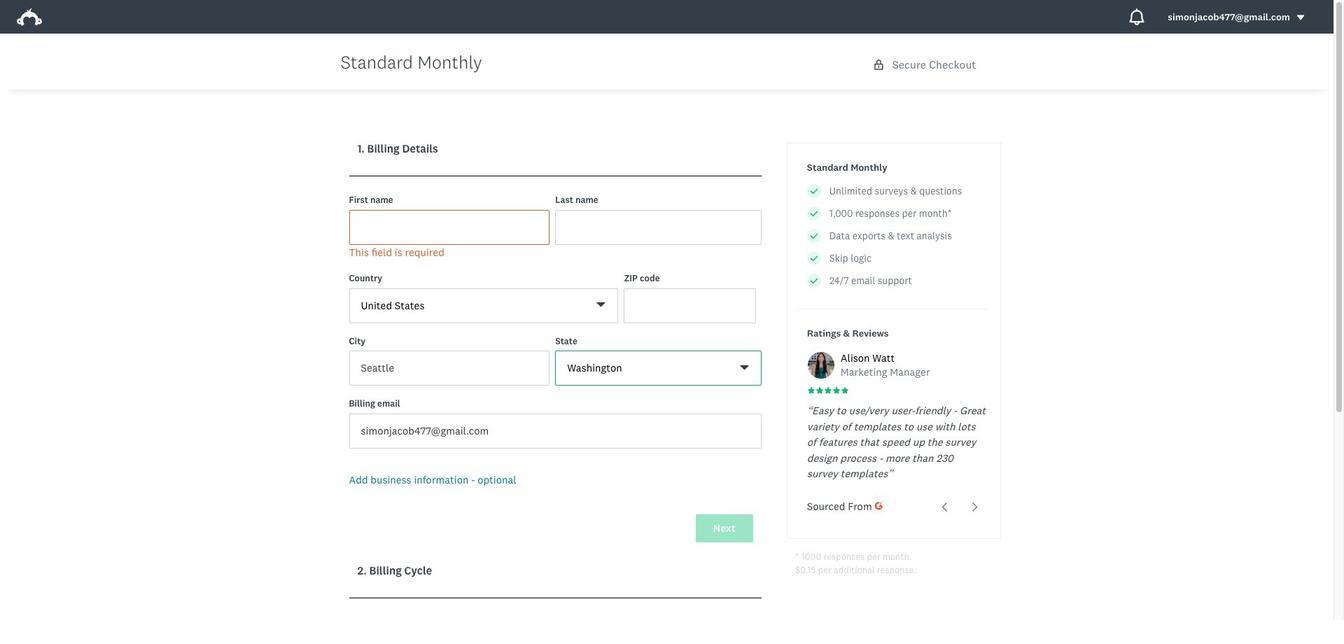 Task type: locate. For each thing, give the bounding box(es) containing it.
chevronleft image
[[940, 502, 951, 513]]

surveymonkey logo image
[[17, 8, 42, 26]]

None telephone field
[[624, 288, 756, 323]]

None text field
[[349, 210, 550, 245], [349, 351, 550, 386], [349, 210, 550, 245], [349, 351, 550, 386]]

None text field
[[555, 210, 762, 245], [349, 414, 762, 449], [555, 210, 762, 245], [349, 414, 762, 449]]



Task type: describe. For each thing, give the bounding box(es) containing it.
products icon image
[[1129, 8, 1146, 25]]

dropdown arrow image
[[1296, 13, 1306, 23]]

chevronright image
[[970, 502, 981, 513]]



Task type: vqa. For each thing, say whether or not it's contained in the screenshot.
ChevronRight icon
yes



